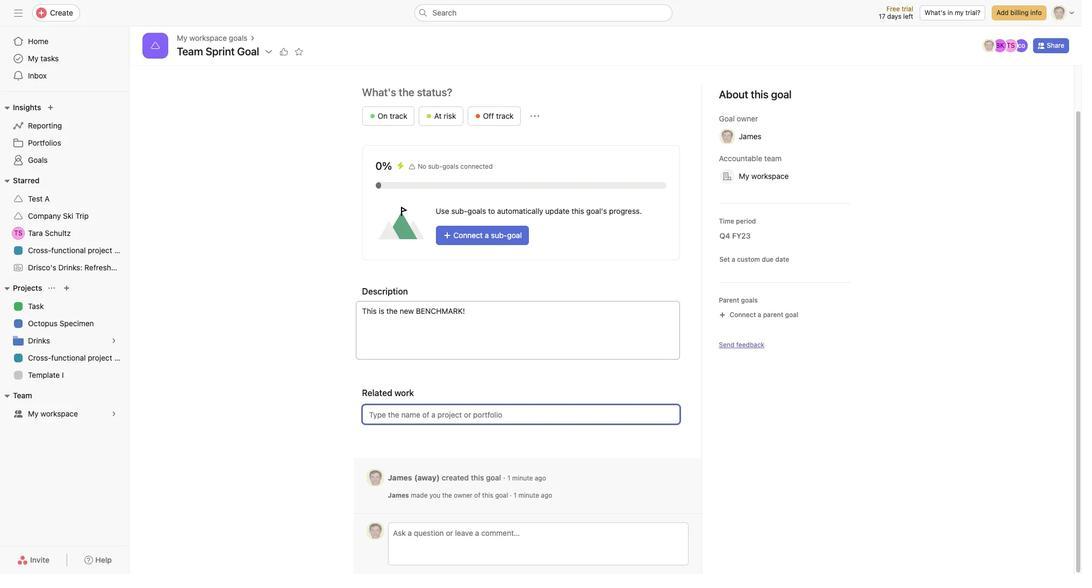Task type: describe. For each thing, give the bounding box(es) containing it.
a for parent
[[758, 311, 762, 319]]

create button
[[32, 4, 80, 22]]

benchmark!
[[416, 307, 465, 316]]

this for update
[[572, 207, 585, 216]]

james (away) created this goal · 1 minute ago
[[388, 473, 546, 482]]

what's the status?
[[362, 86, 453, 98]]

bk
[[997, 41, 1005, 49]]

plan for company ski trip
[[114, 246, 129, 255]]

(away)
[[415, 473, 440, 482]]

about
[[720, 88, 749, 101]]

starred
[[13, 176, 39, 185]]

free
[[887, 5, 901, 13]]

add billing info
[[997, 9, 1043, 17]]

projects element
[[0, 279, 129, 386]]

new
[[400, 307, 414, 316]]

specimen
[[60, 319, 94, 328]]

insights
[[13, 103, 41, 112]]

ts inside starred element
[[14, 229, 22, 237]]

company ski trip link
[[6, 208, 123, 225]]

drisco's
[[28, 263, 56, 272]]

free trial 17 days left
[[880, 5, 914, 20]]

team button
[[0, 390, 32, 402]]

plan for octopus specimen
[[114, 353, 129, 363]]

goal's
[[587, 207, 608, 216]]

project for drinks:
[[88, 246, 112, 255]]

1 vertical spatial the
[[443, 492, 452, 500]]

goals for my workspace goals
[[229, 33, 248, 43]]

template
[[28, 371, 60, 380]]

add billing info button
[[993, 5, 1047, 20]]

goal right parent
[[786, 311, 799, 319]]

team for team
[[13, 391, 32, 400]]

fy23
[[733, 231, 751, 240]]

risk
[[444, 111, 456, 121]]

about this goal
[[720, 88, 792, 101]]

connect a sub-goal button
[[436, 226, 529, 245]]

minute inside "james (away) created this goal · 1 minute ago"
[[513, 474, 533, 482]]

see details, my workspace image
[[111, 411, 117, 417]]

search
[[433, 8, 457, 17]]

portfolios link
[[6, 134, 123, 152]]

at
[[435, 111, 442, 121]]

functional for i
[[51, 353, 86, 363]]

q4
[[720, 231, 731, 240]]

Type the name of a project or portfolio text field
[[362, 405, 680, 424]]

0 likes. click to like this task image
[[280, 47, 288, 56]]

reporting
[[28, 121, 62, 130]]

trial
[[902, 5, 914, 13]]

set
[[720, 256, 731, 264]]

drinks link
[[6, 332, 123, 350]]

connect for connect a parent goal
[[730, 311, 757, 319]]

due
[[763, 256, 774, 264]]

this is the new benchmark!
[[362, 307, 465, 316]]

sub- for use
[[452, 207, 468, 216]]

cross-functional project plan link for drinks:
[[6, 242, 129, 259]]

period
[[737, 217, 757, 225]]

goals for use sub-goals to automatically update this goal's progress.
[[468, 207, 486, 216]]

test a link
[[6, 190, 123, 208]]

create
[[50, 8, 73, 17]]

sub- for no
[[429, 162, 443, 171]]

what's in my trial?
[[925, 9, 981, 17]]

james for james
[[739, 132, 762, 141]]

company
[[28, 211, 61, 221]]

0 vertical spatial workspace
[[190, 33, 227, 43]]

1 ja button from the top
[[367, 470, 384, 487]]

created
[[442, 473, 469, 482]]

my workspace goals
[[177, 33, 248, 43]]

inbox link
[[6, 67, 123, 84]]

template i
[[28, 371, 64, 380]]

recommendation
[[131, 263, 192, 272]]

workspace for my workspace dropdown button
[[752, 172, 789, 181]]

james for james made you the owner of this goal · 1 minute ago
[[388, 492, 409, 500]]

cross- for drisco's drinks: refreshment recommendation
[[28, 246, 51, 255]]

a for sub-
[[485, 231, 489, 240]]

my workspace button
[[715, 167, 807, 186]]

in
[[948, 9, 954, 17]]

insights button
[[0, 101, 41, 114]]

0 horizontal spatial ·
[[504, 473, 506, 482]]

q4 fy23 button
[[713, 226, 769, 246]]

off
[[483, 111, 494, 121]]

send feedback link
[[720, 341, 765, 350]]

goals for no sub-goals connected
[[443, 162, 459, 171]]

connect a parent goal
[[730, 311, 799, 319]]

insights element
[[0, 98, 129, 171]]

drisco's drinks: refreshment recommendation
[[28, 263, 192, 272]]

no
[[418, 162, 427, 171]]

this goal
[[751, 88, 792, 101]]

octopus specimen link
[[6, 315, 123, 332]]

projects
[[13, 284, 42, 293]]

task link
[[6, 298, 123, 315]]

update
[[546, 207, 570, 216]]

my tasks
[[28, 54, 59, 63]]

james button
[[715, 127, 780, 146]]

template i link
[[6, 367, 123, 384]]

more actions image
[[531, 112, 539, 121]]

my up team sprint goal
[[177, 33, 188, 43]]

octopus specimen
[[28, 319, 94, 328]]

use
[[436, 207, 450, 216]]

set a custom due date button
[[717, 254, 793, 265]]

invite button
[[10, 551, 57, 570]]

goals
[[28, 155, 48, 165]]

feedback
[[737, 341, 765, 349]]

my workspace link
[[6, 406, 123, 423]]

cross-functional project plan for i
[[28, 353, 129, 363]]

drisco's drinks: refreshment recommendation link
[[6, 259, 192, 277]]

cross- for template i
[[28, 353, 51, 363]]

my for my tasks link on the left
[[28, 54, 38, 63]]

send
[[720, 341, 735, 349]]

search button
[[415, 4, 673, 22]]

connected
[[461, 162, 493, 171]]

james made you the owner of this goal · 1 minute ago
[[388, 492, 553, 500]]

this
[[362, 307, 377, 316]]

2 ja button from the top
[[367, 523, 384, 540]]

date
[[776, 256, 790, 264]]

share
[[1048, 41, 1065, 49]]

days
[[888, 12, 902, 20]]

teams element
[[0, 386, 129, 425]]

parent
[[720, 296, 740, 305]]

my for my workspace dropdown button
[[739, 172, 750, 181]]

home
[[28, 37, 49, 46]]

team for team sprint goal
[[177, 45, 203, 58]]

inbox
[[28, 71, 47, 80]]

i
[[62, 371, 64, 380]]

made
[[411, 492, 428, 500]]

portfolios
[[28, 138, 61, 147]]

1 horizontal spatial ·
[[510, 492, 512, 500]]



Task type: locate. For each thing, give the bounding box(es) containing it.
james link
[[388, 473, 412, 482], [388, 492, 409, 500]]

0 horizontal spatial workspace
[[41, 409, 78, 419]]

1 right of
[[514, 492, 517, 500]]

connect a parent goal button
[[715, 308, 804, 323]]

plan
[[114, 246, 129, 255], [114, 353, 129, 363]]

1 vertical spatial ·
[[510, 492, 512, 500]]

home link
[[6, 33, 123, 50]]

this right of
[[483, 492, 494, 500]]

owner
[[737, 114, 759, 123], [454, 492, 473, 500]]

1 vertical spatial james
[[388, 473, 412, 482]]

1 horizontal spatial team
[[177, 45, 203, 58]]

global element
[[0, 26, 129, 91]]

my workspace inside teams element
[[28, 409, 78, 419]]

my workspace for my workspace link
[[28, 409, 78, 419]]

the right is
[[387, 307, 398, 316]]

1
[[508, 474, 511, 482], [514, 492, 517, 500]]

2 horizontal spatial a
[[758, 311, 762, 319]]

1 vertical spatial ts
[[14, 229, 22, 237]]

what's up on
[[362, 86, 397, 98]]

0 vertical spatial my workspace
[[739, 172, 789, 181]]

my workspace
[[739, 172, 789, 181], [28, 409, 78, 419]]

0 horizontal spatial 1
[[508, 474, 511, 482]]

what's for what's the status?
[[362, 86, 397, 98]]

cross-functional project plan link up drinks:
[[6, 242, 129, 259]]

ts right bk
[[1008, 41, 1016, 49]]

my workspace for my workspace dropdown button
[[739, 172, 789, 181]]

0 vertical spatial the
[[387, 307, 398, 316]]

2 cross- from the top
[[28, 353, 51, 363]]

2 vertical spatial a
[[758, 311, 762, 319]]

1 horizontal spatial a
[[732, 256, 736, 264]]

0 vertical spatial a
[[485, 231, 489, 240]]

team
[[765, 154, 782, 163]]

my workspace inside dropdown button
[[739, 172, 789, 181]]

my down team dropdown button
[[28, 409, 38, 419]]

my inside global element
[[28, 54, 38, 63]]

ago inside "james (away) created this goal · 1 minute ago"
[[535, 474, 546, 482]]

0 horizontal spatial sub-
[[429, 162, 443, 171]]

this up of
[[471, 473, 484, 482]]

1 vertical spatial connect
[[730, 311, 757, 319]]

0 vertical spatial project
[[88, 246, 112, 255]]

ja button
[[367, 470, 384, 487], [367, 523, 384, 540]]

this left goal's
[[572, 207, 585, 216]]

0 vertical spatial cross-functional project plan link
[[6, 242, 129, 259]]

workspace inside dropdown button
[[752, 172, 789, 181]]

owner up james dropdown button
[[737, 114, 759, 123]]

my inside dropdown button
[[739, 172, 750, 181]]

project down see details, drinks icon
[[88, 353, 112, 363]]

1 vertical spatial a
[[732, 256, 736, 264]]

help button
[[78, 551, 119, 570]]

a for custom
[[732, 256, 736, 264]]

0 horizontal spatial team
[[13, 391, 32, 400]]

0%
[[376, 160, 392, 172]]

off track button
[[468, 107, 521, 126]]

is
[[379, 307, 385, 316]]

functional
[[51, 246, 86, 255], [51, 353, 86, 363]]

show options image
[[265, 47, 273, 56]]

what's inside button
[[925, 9, 947, 17]]

new image
[[48, 104, 54, 111]]

my
[[956, 9, 965, 17]]

cross-functional project plan link
[[6, 242, 129, 259], [6, 350, 129, 367]]

0 vertical spatial ts
[[1008, 41, 1016, 49]]

send feedback
[[720, 341, 765, 349]]

1 vertical spatial what's
[[362, 86, 397, 98]]

tasks
[[41, 54, 59, 63]]

1 functional from the top
[[51, 246, 86, 255]]

my
[[177, 33, 188, 43], [28, 54, 38, 63], [739, 172, 750, 181], [28, 409, 38, 419]]

1 cross-functional project plan from the top
[[28, 246, 129, 255]]

track for off track
[[496, 111, 514, 121]]

0 vertical spatial this
[[572, 207, 585, 216]]

james up made
[[388, 473, 412, 482]]

my workspace down the 'team' at the top right of the page
[[739, 172, 789, 181]]

1 horizontal spatial my workspace
[[739, 172, 789, 181]]

the
[[387, 307, 398, 316], [443, 492, 452, 500]]

0 vertical spatial connect
[[454, 231, 483, 240]]

1 cross- from the top
[[28, 246, 51, 255]]

james link up made
[[388, 473, 412, 482]]

1 james link from the top
[[388, 473, 412, 482]]

connect for connect a sub-goal
[[454, 231, 483, 240]]

1 up "james made you the owner of this goal · 1 minute ago"
[[508, 474, 511, 482]]

1 vertical spatial ja button
[[367, 523, 384, 540]]

0 horizontal spatial track
[[390, 111, 408, 121]]

1 vertical spatial ja
[[372, 474, 379, 482]]

0 vertical spatial owner
[[737, 114, 759, 123]]

2 cross-functional project plan from the top
[[28, 353, 129, 363]]

2 james link from the top
[[388, 492, 409, 500]]

2 horizontal spatial sub-
[[491, 231, 508, 240]]

0 horizontal spatial what's
[[362, 86, 397, 98]]

ago
[[535, 474, 546, 482], [541, 492, 553, 500]]

0 horizontal spatial ts
[[14, 229, 22, 237]]

james for james (away) created this goal · 1 minute ago
[[388, 473, 412, 482]]

0 vertical spatial what's
[[925, 9, 947, 17]]

ski
[[63, 211, 73, 221]]

1 horizontal spatial sub-
[[452, 207, 468, 216]]

trial?
[[966, 9, 981, 17]]

workspace up team sprint goal
[[190, 33, 227, 43]]

my for my workspace link
[[28, 409, 38, 419]]

2 horizontal spatial workspace
[[752, 172, 789, 181]]

0 vertical spatial sub-
[[429, 162, 443, 171]]

cross-functional project plan inside starred element
[[28, 246, 129, 255]]

minute
[[513, 474, 533, 482], [519, 492, 540, 500]]

at risk
[[435, 111, 456, 121]]

0 horizontal spatial owner
[[454, 492, 473, 500]]

goal
[[720, 114, 735, 123]]

cross- up drisco's
[[28, 246, 51, 255]]

ts left tara
[[14, 229, 22, 237]]

0 vertical spatial functional
[[51, 246, 86, 255]]

1 vertical spatial ago
[[541, 492, 553, 500]]

0 vertical spatial ·
[[504, 473, 506, 482]]

my inside teams element
[[28, 409, 38, 419]]

0 vertical spatial ago
[[535, 474, 546, 482]]

1 horizontal spatial 1
[[514, 492, 517, 500]]

on track
[[378, 111, 408, 121]]

q4 fy23
[[720, 231, 751, 240]]

a right set
[[732, 256, 736, 264]]

sub- inside connect a sub-goal button
[[491, 231, 508, 240]]

1 horizontal spatial what's
[[925, 9, 947, 17]]

refreshment
[[85, 263, 129, 272]]

0 horizontal spatial a
[[485, 231, 489, 240]]

hide sidebar image
[[14, 9, 23, 17]]

you
[[430, 492, 441, 500]]

1 plan from the top
[[114, 246, 129, 255]]

0 horizontal spatial my workspace
[[28, 409, 78, 419]]

the right you
[[443, 492, 452, 500]]

accountable
[[720, 154, 763, 163]]

reporting link
[[6, 117, 123, 134]]

1 vertical spatial minute
[[519, 492, 540, 500]]

track inside off track button
[[496, 111, 514, 121]]

0 vertical spatial james
[[739, 132, 762, 141]]

invite
[[30, 556, 50, 565]]

1 horizontal spatial workspace
[[190, 33, 227, 43]]

1 project from the top
[[88, 246, 112, 255]]

0 vertical spatial james link
[[388, 473, 412, 482]]

1 horizontal spatial owner
[[737, 114, 759, 123]]

owner left of
[[454, 492, 473, 500]]

on track button
[[362, 107, 415, 126]]

1 vertical spatial plan
[[114, 353, 129, 363]]

1 horizontal spatial connect
[[730, 311, 757, 319]]

2 project from the top
[[88, 353, 112, 363]]

a
[[45, 194, 50, 203]]

this for of
[[483, 492, 494, 500]]

cross- down drinks
[[28, 353, 51, 363]]

functional inside "projects" element
[[51, 353, 86, 363]]

1 vertical spatial cross-
[[28, 353, 51, 363]]

at risk button
[[419, 107, 463, 126]]

0 vertical spatial cross-functional project plan
[[28, 246, 129, 255]]

project for i
[[88, 353, 112, 363]]

1 inside "james (away) created this goal · 1 minute ago"
[[508, 474, 511, 482]]

my down accountable
[[739, 172, 750, 181]]

2 vertical spatial sub-
[[491, 231, 508, 240]]

workspace for my workspace link
[[41, 409, 78, 419]]

cross-functional project plan down the drinks link
[[28, 353, 129, 363]]

track inside on track button
[[390, 111, 408, 121]]

workspace inside teams element
[[41, 409, 78, 419]]

parent goals
[[720, 296, 758, 305]]

1 vertical spatial cross-functional project plan link
[[6, 350, 129, 367]]

1 vertical spatial 1
[[514, 492, 517, 500]]

team
[[177, 45, 203, 58], [13, 391, 32, 400]]

cross-functional project plan inside "projects" element
[[28, 353, 129, 363]]

a down to
[[485, 231, 489, 240]]

connect
[[454, 231, 483, 240], [730, 311, 757, 319]]

1 cross-functional project plan link from the top
[[6, 242, 129, 259]]

1 horizontal spatial track
[[496, 111, 514, 121]]

track right off
[[496, 111, 514, 121]]

1 horizontal spatial ts
[[1008, 41, 1016, 49]]

project up "drisco's drinks: refreshment recommendation" link
[[88, 246, 112, 255]]

1 vertical spatial my workspace
[[28, 409, 78, 419]]

· right of
[[510, 492, 512, 500]]

starred element
[[0, 171, 192, 279]]

goals
[[229, 33, 248, 43], [443, 162, 459, 171], [468, 207, 486, 216], [742, 296, 758, 305]]

project inside starred element
[[88, 246, 112, 255]]

sub- right "no"
[[429, 162, 443, 171]]

james inside dropdown button
[[739, 132, 762, 141]]

team down my workspace goals link at the top left
[[177, 45, 203, 58]]

projects button
[[0, 282, 42, 295]]

show options, current sort, top image
[[49, 285, 55, 292]]

james link left made
[[388, 492, 409, 500]]

accountable team
[[720, 154, 782, 163]]

sub-
[[429, 162, 443, 171], [452, 207, 468, 216], [491, 231, 508, 240]]

plan inside "projects" element
[[114, 353, 129, 363]]

functional up drinks:
[[51, 246, 86, 255]]

workspace down the 'team' at the top right of the page
[[752, 172, 789, 181]]

functional down the drinks link
[[51, 353, 86, 363]]

sub- down to
[[491, 231, 508, 240]]

· up "james made you the owner of this goal · 1 minute ago"
[[504, 473, 506, 482]]

plan inside starred element
[[114, 246, 129, 255]]

cross- inside "projects" element
[[28, 353, 51, 363]]

1 vertical spatial james link
[[388, 492, 409, 500]]

functional for drinks:
[[51, 246, 86, 255]]

2 vertical spatial james
[[388, 492, 409, 500]]

track for on track
[[390, 111, 408, 121]]

what's for what's in my trial?
[[925, 9, 947, 17]]

goals up the 'connect a parent goal' button
[[742, 296, 758, 305]]

progress.
[[610, 207, 642, 216]]

0 horizontal spatial connect
[[454, 231, 483, 240]]

track right on
[[390, 111, 408, 121]]

trip
[[75, 211, 89, 221]]

ja
[[987, 41, 994, 49], [372, 474, 379, 482], [372, 527, 379, 535]]

goal down automatically
[[508, 231, 522, 240]]

test a
[[28, 194, 50, 203]]

what's in my trial? button
[[920, 5, 986, 20]]

a left parent
[[758, 311, 762, 319]]

sub- right use
[[452, 207, 468, 216]]

0 horizontal spatial the
[[387, 307, 398, 316]]

2 vertical spatial ja
[[372, 527, 379, 535]]

co
[[1019, 41, 1026, 49]]

1 vertical spatial sub-
[[452, 207, 468, 216]]

connect a sub-goal
[[454, 231, 522, 240]]

cross-functional project plan link for i
[[6, 350, 129, 367]]

cross-functional project plan up drinks:
[[28, 246, 129, 255]]

goal right of
[[496, 492, 509, 500]]

add to starred image
[[295, 47, 304, 56]]

cross-functional project plan link up i
[[6, 350, 129, 367]]

goal up "james made you the owner of this goal · 1 minute ago"
[[486, 473, 502, 482]]

plan up drisco's drinks: refreshment recommendation at the left top of the page
[[114, 246, 129, 255]]

1 vertical spatial functional
[[51, 353, 86, 363]]

2 cross-functional project plan link from the top
[[6, 350, 129, 367]]

off track
[[483, 111, 514, 121]]

1 track from the left
[[390, 111, 408, 121]]

ja for first ja button from the top
[[372, 474, 379, 482]]

info
[[1031, 9, 1043, 17]]

search list box
[[415, 4, 673, 22]]

a inside button
[[732, 256, 736, 264]]

custom
[[738, 256, 761, 264]]

2 plan from the top
[[114, 353, 129, 363]]

goals up sprint goal
[[229, 33, 248, 43]]

cross- inside starred element
[[28, 246, 51, 255]]

2 vertical spatial workspace
[[41, 409, 78, 419]]

team sprint goal
[[177, 45, 259, 58]]

james
[[739, 132, 762, 141], [388, 473, 412, 482], [388, 492, 409, 500]]

goals left to
[[468, 207, 486, 216]]

goals left the connected
[[443, 162, 459, 171]]

ja for 1st ja button from the bottom
[[372, 527, 379, 535]]

workspace down template i link
[[41, 409, 78, 419]]

parent
[[764, 311, 784, 319]]

james left made
[[388, 492, 409, 500]]

left
[[904, 12, 914, 20]]

set a custom due date
[[720, 256, 790, 264]]

2 vertical spatial this
[[483, 492, 494, 500]]

0 vertical spatial plan
[[114, 246, 129, 255]]

2 track from the left
[[496, 111, 514, 121]]

0 vertical spatial 1
[[508, 474, 511, 482]]

1 vertical spatial this
[[471, 473, 484, 482]]

james down goal owner
[[739, 132, 762, 141]]

0 vertical spatial team
[[177, 45, 203, 58]]

1 vertical spatial team
[[13, 391, 32, 400]]

0 vertical spatial cross-
[[28, 246, 51, 255]]

time
[[720, 217, 735, 225]]

my workspace down the template i
[[28, 409, 78, 419]]

functional inside starred element
[[51, 246, 86, 255]]

1 vertical spatial cross-functional project plan
[[28, 353, 129, 363]]

sprint goal
[[206, 45, 259, 58]]

2 functional from the top
[[51, 353, 86, 363]]

use sub-goals to automatically update this goal's progress.
[[436, 207, 642, 216]]

tara schultz
[[28, 229, 71, 238]]

1 vertical spatial project
[[88, 353, 112, 363]]

team down template
[[13, 391, 32, 400]]

octopus
[[28, 319, 58, 328]]

my left tasks at the top left of the page
[[28, 54, 38, 63]]

to
[[488, 207, 495, 216]]

1 vertical spatial workspace
[[752, 172, 789, 181]]

0 vertical spatial ja
[[987, 41, 994, 49]]

new project or portfolio image
[[64, 285, 70, 292]]

1 horizontal spatial the
[[443, 492, 452, 500]]

company ski trip
[[28, 211, 89, 221]]

plan down see details, drinks icon
[[114, 353, 129, 363]]

1 vertical spatial owner
[[454, 492, 473, 500]]

see details, drinks image
[[111, 338, 117, 344]]

share button
[[1034, 38, 1070, 53]]

what's left in
[[925, 9, 947, 17]]

automatically
[[498, 207, 544, 216]]

of
[[475, 492, 481, 500]]

schultz
[[45, 229, 71, 238]]

team inside dropdown button
[[13, 391, 32, 400]]

on
[[378, 111, 388, 121]]

17
[[880, 12, 886, 20]]

0 vertical spatial minute
[[513, 474, 533, 482]]

cross-functional project plan for drinks:
[[28, 246, 129, 255]]

0 vertical spatial ja button
[[367, 470, 384, 487]]



Task type: vqa. For each thing, say whether or not it's contained in the screenshot.
MAKE SOME SNACKS cell
no



